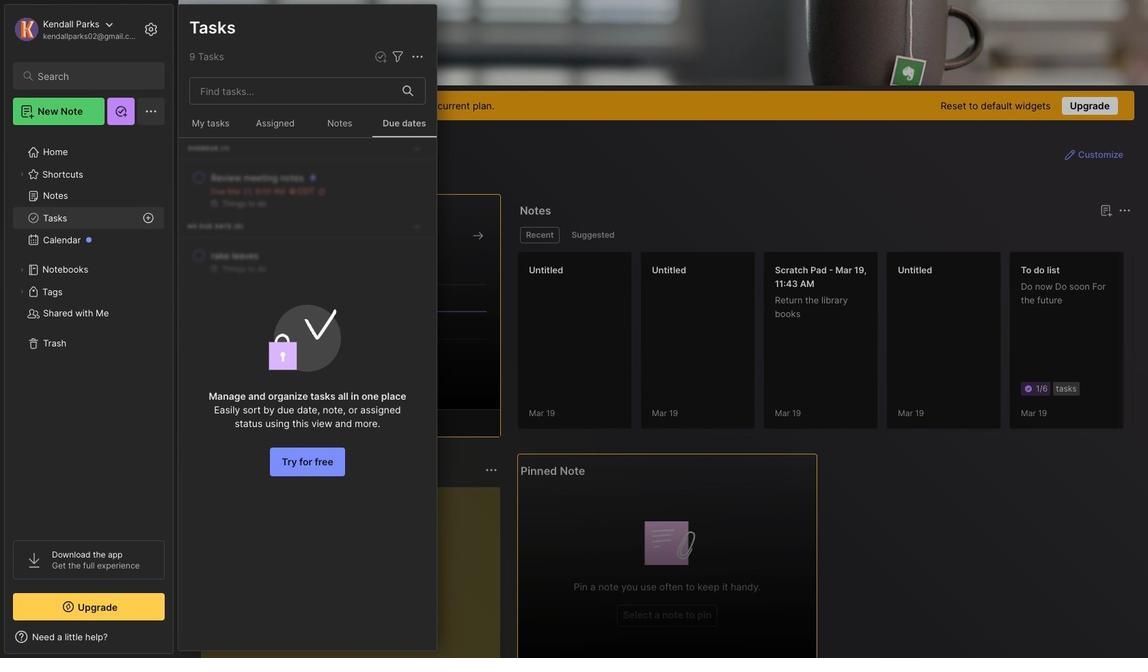 Task type: vqa. For each thing, say whether or not it's contained in the screenshot.
search box
yes



Task type: describe. For each thing, give the bounding box(es) containing it.
expand tags image
[[18, 288, 26, 296]]

none search field inside main element
[[38, 68, 152, 84]]

tree inside main element
[[5, 133, 173, 528]]

click to collapse image
[[173, 633, 183, 649]]

main element
[[0, 0, 178, 658]]

More actions and view options field
[[406, 49, 426, 65]]

Start writing… text field
[[212, 487, 499, 658]]

more actions and view options image
[[409, 49, 426, 65]]

2 tab from the left
[[565, 227, 621, 243]]



Task type: locate. For each thing, give the bounding box(es) containing it.
tree
[[5, 133, 173, 528]]

expand notebooks image
[[18, 266, 26, 274]]

Account field
[[13, 16, 139, 43]]

Filter tasks field
[[390, 49, 406, 65]]

1 horizontal spatial tab
[[565, 227, 621, 243]]

tab list
[[520, 227, 1129, 243]]

WHAT'S NEW field
[[5, 626, 173, 648]]

settings image
[[143, 21, 159, 38]]

None search field
[[38, 68, 152, 84]]

row group
[[517, 252, 1148, 437]]

0 horizontal spatial tab
[[520, 227, 560, 243]]

Search text field
[[38, 70, 152, 83]]

new task image
[[374, 50, 388, 64]]

filter tasks image
[[390, 49, 406, 65]]

tab
[[520, 227, 560, 243], [565, 227, 621, 243]]

Find tasks… text field
[[192, 80, 394, 102]]

1 tab from the left
[[520, 227, 560, 243]]



